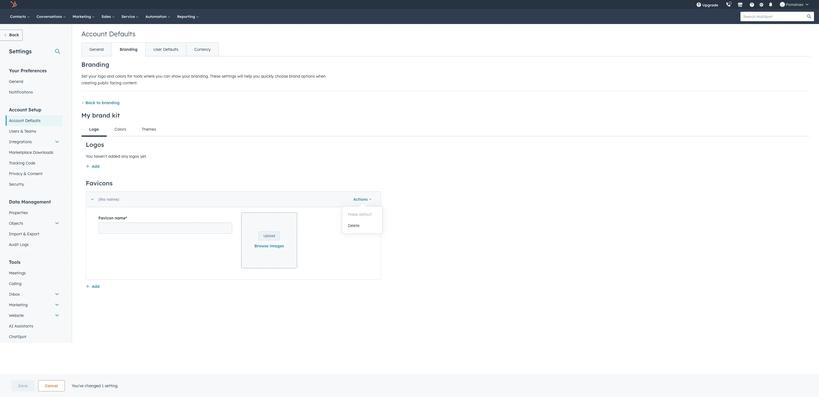 Task type: vqa. For each thing, say whether or not it's contained in the screenshot.
brand
yes



Task type: describe. For each thing, give the bounding box(es) containing it.
back for back to branding
[[86, 100, 95, 105]]

you've
[[72, 384, 84, 389]]

help image
[[750, 3, 755, 8]]

add button for logos
[[86, 163, 100, 171]]

sales link
[[98, 9, 118, 24]]

0 horizontal spatial brand
[[92, 112, 110, 119]]

navigation containing general
[[81, 42, 219, 56]]

1 horizontal spatial your
[[182, 74, 190, 79]]

(no name)
[[98, 197, 119, 202]]

add for logos
[[92, 164, 100, 169]]

branding
[[102, 100, 120, 105]]

data management
[[9, 199, 51, 205]]

import & export
[[9, 232, 39, 237]]

preferences
[[21, 68, 47, 74]]

service link
[[118, 9, 142, 24]]

actions button
[[350, 194, 375, 205]]

users
[[9, 129, 19, 134]]

inbox
[[9, 292, 20, 297]]

account for users & teams
[[9, 107, 27, 113]]

tools element
[[6, 259, 63, 342]]

users & teams
[[9, 129, 36, 134]]

browse
[[254, 244, 269, 249]]

logo
[[98, 74, 106, 79]]

conversations link
[[33, 9, 69, 24]]

account setup element
[[6, 107, 63, 190]]

choose
[[275, 74, 288, 79]]

meetings link
[[6, 268, 63, 279]]

brand inside set your logo and colors for tools where you can show your branding. these settings will help you quickly choose brand options when creating public facing content.
[[289, 74, 300, 79]]

upload
[[263, 234, 275, 238]]

users & teams link
[[6, 126, 63, 137]]

audit
[[9, 242, 19, 247]]

you've changed 1 setting.
[[72, 384, 118, 389]]

marketing button
[[6, 300, 63, 311]]

delete
[[348, 223, 360, 228]]

themes link
[[134, 123, 164, 136]]

chatspot link
[[6, 332, 63, 342]]

colors
[[115, 74, 126, 79]]

import
[[9, 232, 22, 237]]

properties link
[[6, 208, 63, 218]]

can
[[164, 74, 170, 79]]

themes
[[142, 127, 156, 132]]

save
[[18, 384, 28, 389]]

delete button
[[342, 220, 382, 231]]

chatspot
[[9, 335, 26, 340]]

your inside "please save your changes before making this favicon default."
[[356, 192, 363, 195]]

defaults for "account defaults" link
[[25, 118, 41, 123]]

public
[[98, 81, 109, 86]]

branding.
[[191, 74, 209, 79]]

and
[[107, 74, 114, 79]]

favicon
[[98, 216, 114, 221]]

favicons
[[86, 179, 113, 187]]

yet.
[[140, 154, 147, 159]]

settings image
[[759, 2, 764, 7]]

2 vertical spatial account
[[9, 118, 24, 123]]

downloads
[[33, 150, 53, 155]]

make default button
[[342, 209, 382, 220]]

add for favicons
[[92, 284, 100, 289]]

tyler black image
[[780, 2, 785, 7]]

account defaults inside account setup element
[[9, 118, 41, 123]]

tab list containing logo
[[81, 123, 810, 137]]

you haven't added any logos yet.
[[86, 154, 147, 159]]

when
[[316, 74, 326, 79]]

automation
[[146, 14, 168, 19]]

these
[[210, 74, 221, 79]]

(no
[[98, 197, 106, 202]]

automation link
[[142, 9, 174, 24]]

logo
[[89, 127, 99, 132]]

privacy & consent
[[9, 171, 43, 176]]

teams
[[24, 129, 36, 134]]

calling icon button
[[724, 1, 733, 8]]

ai assistants link
[[6, 321, 63, 332]]

upgrade image
[[696, 3, 701, 8]]

website button
[[6, 311, 63, 321]]

save button
[[11, 381, 35, 392]]

marketplaces button
[[734, 0, 746, 9]]

privacy
[[9, 171, 22, 176]]

my
[[81, 112, 90, 119]]

tools
[[9, 260, 20, 265]]

1 horizontal spatial account defaults
[[81, 30, 135, 38]]

hubspot image
[[10, 1, 17, 8]]

code
[[26, 161, 35, 166]]

& for consent
[[24, 171, 26, 176]]

caret image
[[91, 199, 94, 200]]

will
[[237, 74, 243, 79]]

logs
[[20, 242, 29, 247]]

colors link
[[107, 123, 134, 136]]

calling
[[9, 282, 22, 287]]

default
[[359, 212, 372, 217]]

integrations
[[9, 140, 32, 145]]

tracking code link
[[6, 158, 63, 169]]

0 horizontal spatial your
[[88, 74, 97, 79]]

marketing link
[[69, 9, 98, 24]]

name)
[[107, 197, 119, 202]]

privacy & consent link
[[6, 169, 63, 179]]

logos
[[129, 154, 139, 159]]

my brand kit
[[81, 112, 120, 119]]

security
[[9, 182, 24, 187]]

changes
[[364, 192, 376, 195]]

cancel
[[45, 384, 58, 389]]

branding inside navigation
[[120, 47, 137, 52]]

actions
[[353, 197, 368, 202]]



Task type: locate. For each thing, give the bounding box(es) containing it.
menu containing pomatoes
[[693, 0, 812, 9]]

& left "export"
[[23, 232, 26, 237]]

& inside "link"
[[24, 171, 26, 176]]

1 vertical spatial add button
[[86, 283, 100, 291]]

marketing up website
[[9, 303, 28, 308]]

your
[[88, 74, 97, 79], [182, 74, 190, 79], [356, 192, 363, 195]]

logos
[[86, 141, 104, 149]]

add button for favicons
[[86, 283, 100, 291]]

tools
[[134, 74, 143, 79]]

consent
[[27, 171, 43, 176]]

objects button
[[6, 218, 63, 229]]

defaults right user
[[163, 47, 178, 52]]

you
[[86, 154, 93, 159]]

favicon name*
[[98, 216, 127, 221]]

name*
[[115, 216, 127, 221]]

general inside navigation
[[89, 47, 104, 52]]

1 vertical spatial brand
[[92, 112, 110, 119]]

data
[[9, 199, 20, 205]]

0 horizontal spatial you
[[156, 74, 163, 79]]

ai
[[9, 324, 13, 329]]

2 vertical spatial &
[[23, 232, 26, 237]]

your up "creating" at the left
[[88, 74, 97, 79]]

data management element
[[6, 199, 63, 250]]

0 horizontal spatial account defaults
[[9, 118, 41, 123]]

changed
[[85, 384, 101, 389]]

& right privacy
[[24, 171, 26, 176]]

make
[[348, 212, 358, 217]]

1 vertical spatial marketing
[[9, 303, 28, 308]]

general for account
[[89, 47, 104, 52]]

colors
[[115, 127, 126, 132]]

1 you from the left
[[156, 74, 163, 79]]

content.
[[123, 81, 138, 86]]

browse images button
[[254, 243, 284, 250]]

user defaults link
[[145, 43, 186, 56]]

0 vertical spatial marketing
[[73, 14, 92, 19]]

export
[[27, 232, 39, 237]]

branding up for
[[120, 47, 137, 52]]

menu item
[[722, 0, 723, 9]]

1 vertical spatial &
[[24, 171, 26, 176]]

notifications image
[[768, 3, 773, 8]]

1 horizontal spatial brand
[[289, 74, 300, 79]]

2 add from the top
[[92, 284, 100, 289]]

account down marketing link
[[81, 30, 107, 38]]

setting.
[[105, 384, 118, 389]]

0 horizontal spatial marketing
[[9, 303, 28, 308]]

& inside data management element
[[23, 232, 26, 237]]

0 vertical spatial &
[[20, 129, 23, 134]]

any
[[121, 154, 128, 159]]

set
[[81, 74, 87, 79]]

0 vertical spatial account
[[81, 30, 107, 38]]

management
[[21, 199, 51, 205]]

defaults up branding link
[[109, 30, 135, 38]]

account
[[81, 30, 107, 38], [9, 107, 27, 113], [9, 118, 24, 123]]

0 horizontal spatial general link
[[6, 76, 63, 87]]

for
[[127, 74, 132, 79]]

images
[[270, 244, 284, 249]]

1 vertical spatial account
[[9, 107, 27, 113]]

logo link
[[81, 123, 107, 137]]

2 horizontal spatial defaults
[[163, 47, 178, 52]]

1 vertical spatial general link
[[6, 76, 63, 87]]

1 vertical spatial back
[[86, 100, 95, 105]]

service
[[122, 14, 136, 19]]

you
[[156, 74, 163, 79], [253, 74, 260, 79]]

where
[[144, 74, 155, 79]]

1 vertical spatial general
[[9, 79, 23, 84]]

1 add from the top
[[92, 164, 100, 169]]

general link down preferences
[[6, 76, 63, 87]]

currency link
[[186, 43, 219, 56]]

security link
[[6, 179, 63, 190]]

show
[[171, 74, 181, 79]]

account for branding
[[81, 30, 107, 38]]

1 add button from the top
[[86, 163, 100, 171]]

navigation
[[81, 42, 219, 56]]

1 horizontal spatial you
[[253, 74, 260, 79]]

save
[[349, 192, 356, 195]]

0 horizontal spatial defaults
[[25, 118, 41, 123]]

website
[[9, 313, 24, 318]]

audit logs link
[[6, 240, 63, 250]]

defaults for user defaults link at top left
[[163, 47, 178, 52]]

you right help
[[253, 74, 260, 79]]

0 horizontal spatial back
[[9, 32, 19, 37]]

2 you from the left
[[253, 74, 260, 79]]

reporting
[[177, 14, 196, 19]]

1 horizontal spatial general link
[[82, 43, 112, 56]]

0 vertical spatial add
[[92, 164, 100, 169]]

general link
[[82, 43, 112, 56], [6, 76, 63, 87]]

0 vertical spatial back
[[9, 32, 19, 37]]

brand down back to branding button
[[92, 112, 110, 119]]

0 vertical spatial general link
[[82, 43, 112, 56]]

back to branding button
[[81, 100, 120, 105]]

upload button
[[259, 232, 280, 241]]

branding up logo
[[81, 61, 109, 68]]

account defaults link
[[6, 115, 63, 126]]

marketing inside button
[[9, 303, 28, 308]]

defaults inside account setup element
[[25, 118, 41, 123]]

calling icon image
[[726, 2, 731, 7]]

creating
[[81, 81, 97, 86]]

brand
[[289, 74, 300, 79], [92, 112, 110, 119]]

general for your
[[9, 79, 23, 84]]

pomatoes button
[[777, 0, 812, 9]]

tab list
[[81, 123, 810, 137]]

inbox button
[[6, 289, 63, 300]]

0 horizontal spatial general
[[9, 79, 23, 84]]

settings
[[9, 48, 32, 55]]

please
[[338, 192, 348, 195]]

settings
[[222, 74, 236, 79]]

general link for defaults
[[82, 43, 112, 56]]

0 horizontal spatial branding
[[81, 61, 109, 68]]

objects
[[9, 221, 23, 226]]

ai assistants
[[9, 324, 33, 329]]

back for back
[[9, 32, 19, 37]]

account defaults up users & teams on the left of the page
[[9, 118, 41, 123]]

settings link
[[758, 2, 765, 7]]

your right show
[[182, 74, 190, 79]]

quickly
[[261, 74, 274, 79]]

account defaults down sales link
[[81, 30, 135, 38]]

general down your in the top left of the page
[[9, 79, 23, 84]]

please save your changes before making this favicon default.
[[338, 192, 378, 205]]

facing
[[110, 81, 121, 86]]

Favicon name* text field
[[98, 223, 232, 234]]

notifications
[[9, 90, 33, 95]]

help button
[[747, 0, 757, 9]]

set your logo and colors for tools where you can show your branding. these settings will help you quickly choose brand options when creating public facing content.
[[81, 74, 326, 86]]

back up settings
[[9, 32, 19, 37]]

make default
[[348, 212, 372, 217]]

search image
[[807, 15, 811, 18]]

0 vertical spatial defaults
[[109, 30, 135, 38]]

general link up logo
[[82, 43, 112, 56]]

1 vertical spatial add
[[92, 284, 100, 289]]

0 vertical spatial brand
[[289, 74, 300, 79]]

2 add button from the top
[[86, 283, 100, 291]]

2 horizontal spatial your
[[356, 192, 363, 195]]

& for teams
[[20, 129, 23, 134]]

your
[[9, 68, 19, 74]]

contacts link
[[7, 9, 33, 24]]

back left to
[[86, 100, 95, 105]]

your preferences element
[[6, 68, 63, 98]]

1 horizontal spatial branding
[[120, 47, 137, 52]]

1 horizontal spatial defaults
[[109, 30, 135, 38]]

you left can
[[156, 74, 163, 79]]

back link
[[0, 30, 23, 41]]

0 vertical spatial account defaults
[[81, 30, 135, 38]]

general link for preferences
[[6, 76, 63, 87]]

0 vertical spatial branding
[[120, 47, 137, 52]]

branding
[[120, 47, 137, 52], [81, 61, 109, 68]]

2 vertical spatial defaults
[[25, 118, 41, 123]]

marketplace
[[9, 150, 32, 155]]

0 vertical spatial add button
[[86, 163, 100, 171]]

1 horizontal spatial general
[[89, 47, 104, 52]]

marketplace downloads link
[[6, 147, 63, 158]]

1 vertical spatial defaults
[[163, 47, 178, 52]]

0 vertical spatial general
[[89, 47, 104, 52]]

marketplaces image
[[738, 3, 743, 8]]

& for export
[[23, 232, 26, 237]]

to
[[97, 100, 101, 105]]

menu
[[693, 0, 812, 9]]

& right users
[[20, 129, 23, 134]]

general
[[89, 47, 104, 52], [9, 79, 23, 84]]

1 horizontal spatial marketing
[[73, 14, 92, 19]]

your up this
[[356, 192, 363, 195]]

defaults inside navigation
[[163, 47, 178, 52]]

account up users
[[9, 118, 24, 123]]

user
[[153, 47, 162, 52]]

brand right choose
[[289, 74, 300, 79]]

defaults up the "users & teams" link
[[25, 118, 41, 123]]

search button
[[805, 12, 814, 21]]

1 vertical spatial account defaults
[[9, 118, 41, 123]]

1 horizontal spatial back
[[86, 100, 95, 105]]

Search HubSpot search field
[[741, 12, 809, 21]]

general up logo
[[89, 47, 104, 52]]

before
[[338, 196, 348, 200]]

contacts
[[10, 14, 27, 19]]

marketing left the sales
[[73, 14, 92, 19]]

account left setup
[[9, 107, 27, 113]]

1 vertical spatial branding
[[81, 61, 109, 68]]

general inside the your preferences element
[[9, 79, 23, 84]]

sales
[[102, 14, 112, 19]]

assistants
[[14, 324, 33, 329]]

audit logs
[[9, 242, 29, 247]]



